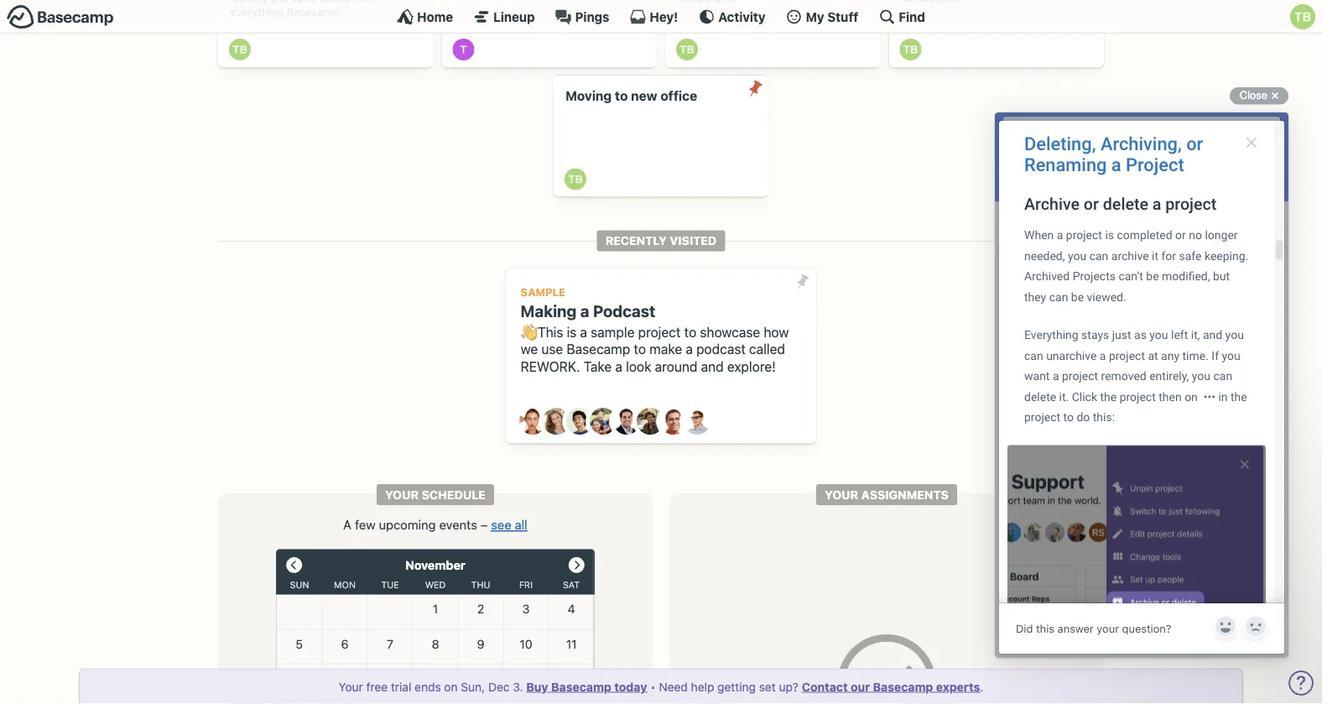 Task type: describe. For each thing, give the bounding box(es) containing it.
sample
[[591, 324, 635, 340]]

lineup link
[[474, 8, 535, 25]]

sun,
[[461, 680, 485, 694]]

my stuff
[[806, 9, 859, 24]]

showcase
[[700, 324, 761, 340]]

how
[[764, 324, 789, 340]]

your assignments
[[825, 488, 949, 502]]

3.
[[513, 680, 523, 694]]

basecamp inside 'quickly get up to speed with everything basecamp'
[[287, 5, 340, 18]]

main element
[[0, 0, 1323, 34]]

josh fiske image
[[614, 408, 640, 435]]

sun
[[290, 580, 309, 590]]

make
[[650, 341, 683, 357]]

recently
[[606, 234, 667, 248]]

pings button
[[555, 8, 610, 25]]

basecamp inside sample making a podcast 👋 this is a sample project to showcase how we use basecamp to make a podcast called rework. take a look around and explore!
[[567, 341, 631, 357]]

getting
[[718, 680, 756, 694]]

buy basecamp today link
[[527, 680, 648, 694]]

quickly get up to speed with everything basecamp
[[230, 0, 375, 18]]

home link
[[397, 8, 453, 25]]

trial
[[391, 680, 412, 694]]

basecamp right our
[[873, 680, 934, 694]]

sample
[[521, 286, 566, 299]]

look
[[626, 359, 652, 375]]

find
[[899, 9, 926, 24]]

your for your schedule
[[385, 488, 419, 502]]

wed
[[425, 580, 446, 590]]

0 vertical spatial tim burton image
[[1291, 4, 1316, 29]]

to right project
[[685, 324, 697, 340]]

contact our basecamp experts link
[[802, 680, 981, 694]]

terry image
[[453, 39, 475, 61]]

.
[[981, 680, 984, 694]]

mon
[[334, 580, 356, 590]]

podcast
[[697, 341, 746, 357]]

a
[[343, 517, 352, 532]]

see
[[491, 517, 512, 532]]

thu
[[471, 580, 491, 590]]

up?
[[779, 680, 799, 694]]

moving to new office link
[[554, 75, 769, 197]]

tue
[[381, 580, 399, 590]]

nicole katz image
[[637, 408, 664, 435]]

tim burton image for quickly get up to speed with everything basecamp
[[229, 39, 251, 61]]

is
[[567, 324, 577, 340]]

podcast
[[593, 301, 656, 320]]

free
[[366, 680, 388, 694]]

called
[[750, 341, 786, 357]]

on
[[444, 680, 458, 694]]

•
[[651, 680, 656, 694]]

jennifer young image
[[590, 408, 617, 435]]

stuff
[[828, 9, 859, 24]]

use
[[542, 341, 563, 357]]



Task type: locate. For each thing, give the bounding box(es) containing it.
and
[[701, 359, 724, 375]]

office
[[661, 88, 698, 104]]

👋
[[521, 324, 534, 340]]

2 horizontal spatial tim burton image
[[677, 39, 698, 61]]

switch accounts image
[[7, 4, 114, 30]]

pings
[[575, 9, 610, 24]]

hey!
[[650, 9, 679, 24]]

to
[[307, 0, 317, 4], [615, 88, 628, 104], [685, 324, 697, 340], [634, 341, 646, 357]]

need
[[659, 680, 688, 694]]

help
[[691, 680, 715, 694]]

annie bryan image
[[520, 408, 546, 435]]

lineup
[[494, 9, 535, 24]]

up
[[291, 0, 304, 4]]

events
[[439, 517, 478, 532]]

cross small image
[[1266, 86, 1286, 106], [1266, 86, 1286, 106]]

project
[[638, 324, 681, 340]]

your left "free"
[[339, 680, 363, 694]]

1 horizontal spatial your
[[385, 488, 419, 502]]

0 horizontal spatial your
[[339, 680, 363, 694]]

take
[[584, 359, 612, 375]]

0 horizontal spatial tim burton image
[[900, 39, 922, 61]]

with
[[354, 0, 375, 4]]

a right is
[[580, 324, 588, 340]]

making
[[521, 301, 577, 320]]

jared davis image
[[567, 408, 593, 435]]

new
[[631, 88, 658, 104]]

sample making a podcast 👋 this is a sample project to showcase how we use basecamp to make a podcast called rework. take a look around and explore!
[[521, 286, 789, 375]]

to inside 'link'
[[615, 88, 628, 104]]

ends
[[415, 680, 441, 694]]

november
[[405, 558, 466, 572]]

None submit
[[742, 75, 769, 102], [790, 268, 817, 295], [742, 75, 769, 102], [790, 268, 817, 295]]

explore!
[[728, 359, 776, 375]]

visited
[[670, 234, 717, 248]]

tim burton image
[[1291, 4, 1316, 29], [900, 39, 922, 61]]

activity link
[[699, 8, 766, 25]]

–
[[481, 517, 488, 532]]

steve marsh image
[[661, 408, 687, 435]]

a left look
[[616, 359, 623, 375]]

moving
[[566, 88, 612, 104]]

cheryl walters image
[[543, 408, 570, 435]]

your for your assignments
[[825, 488, 859, 502]]

see all link
[[491, 517, 528, 532]]

quickly
[[230, 0, 268, 4]]

basecamp right buy
[[552, 680, 612, 694]]

basecamp down up
[[287, 5, 340, 18]]

upcoming
[[379, 517, 436, 532]]

recently visited
[[606, 234, 717, 248]]

activity
[[719, 9, 766, 24]]

1 horizontal spatial tim burton image
[[565, 168, 587, 190]]

home
[[417, 9, 453, 24]]

my stuff button
[[786, 8, 859, 25]]

tim burton image inside moving to new office 'link'
[[565, 168, 587, 190]]

your
[[385, 488, 419, 502], [825, 488, 859, 502], [339, 680, 363, 694]]

your schedule
[[385, 488, 486, 502]]

all
[[515, 517, 528, 532]]

quickly get up to speed with everything basecamp link
[[218, 0, 434, 67]]

close
[[1240, 89, 1268, 102]]

around
[[655, 359, 698, 375]]

moving to new office
[[566, 88, 698, 104]]

1 vertical spatial tim burton image
[[900, 39, 922, 61]]

basecamp up take
[[567, 341, 631, 357]]

schedule
[[422, 488, 486, 502]]

today
[[615, 680, 648, 694]]

get
[[271, 0, 288, 4]]

to up look
[[634, 341, 646, 357]]

to right up
[[307, 0, 317, 4]]

1 horizontal spatial tim burton image
[[1291, 4, 1316, 29]]

we
[[521, 341, 538, 357]]

find button
[[879, 8, 926, 25]]

a few upcoming events – see all
[[343, 517, 528, 532]]

few
[[355, 517, 376, 532]]

to left new
[[615, 88, 628, 104]]

tim burton image for moving to new office
[[565, 168, 587, 190]]

this
[[538, 324, 564, 340]]

to inside 'quickly get up to speed with everything basecamp'
[[307, 0, 317, 4]]

basecamp
[[287, 5, 340, 18], [567, 341, 631, 357], [552, 680, 612, 694], [873, 680, 934, 694]]

victor cooper image
[[684, 408, 711, 435]]

hey! button
[[630, 8, 679, 25]]

dec
[[488, 680, 510, 694]]

sat
[[563, 580, 580, 590]]

close button
[[1230, 86, 1289, 106]]

a up around
[[686, 341, 693, 357]]

your up "upcoming" at the left of the page
[[385, 488, 419, 502]]

our
[[851, 680, 871, 694]]

tim burton image inside quickly get up to speed with everything basecamp link
[[229, 39, 251, 61]]

experts
[[937, 680, 981, 694]]

your left "assignments"
[[825, 488, 859, 502]]

my
[[806, 9, 825, 24]]

a right making
[[581, 301, 590, 320]]

set
[[759, 680, 776, 694]]

assignments
[[862, 488, 949, 502]]

2 horizontal spatial your
[[825, 488, 859, 502]]

buy
[[527, 680, 549, 694]]

speed
[[320, 0, 351, 4]]

a
[[581, 301, 590, 320], [580, 324, 588, 340], [686, 341, 693, 357], [616, 359, 623, 375]]

0 horizontal spatial tim burton image
[[229, 39, 251, 61]]

tim burton image
[[229, 39, 251, 61], [677, 39, 698, 61], [565, 168, 587, 190]]

your free trial ends on sun, dec  3. buy basecamp today • need help getting set up? contact our basecamp experts .
[[339, 680, 984, 694]]

rework.
[[521, 359, 580, 375]]

everything
[[230, 5, 284, 18]]

contact
[[802, 680, 848, 694]]

fri
[[520, 580, 533, 590]]



Task type: vqa. For each thing, say whether or not it's contained in the screenshot.
Sample Making a Podcast 👋 This is a sample project to showcase how we use Basecamp to make a podcast called REWORK. Take a look around and explore!
yes



